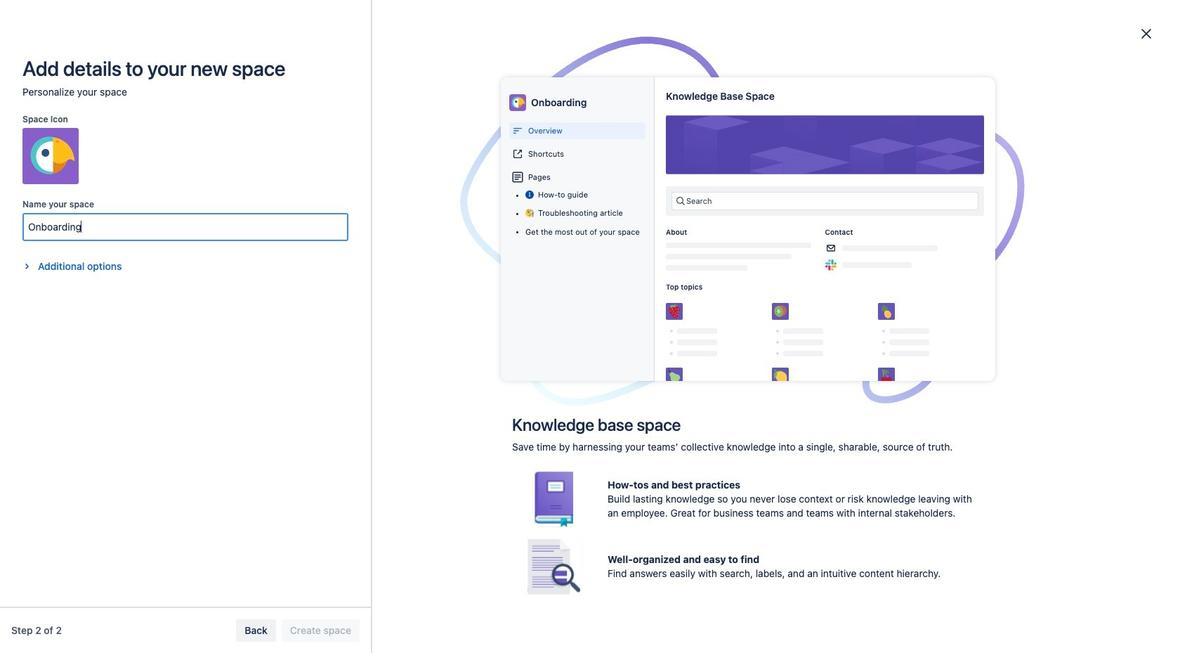 Task type: locate. For each thing, give the bounding box(es) containing it.
group
[[80, 62, 248, 188]]

list
[[134, 0, 827, 39], [1057, 7, 1173, 32]]

create a space image
[[226, 211, 243, 228]]

:athletic_shoe: image
[[822, 98, 839, 115], [822, 98, 839, 115]]

Search field
[[914, 8, 1054, 31]]

:map: image
[[548, 98, 565, 115]]

None field
[[24, 214, 347, 240]]

banner
[[0, 0, 1181, 39]]

close image
[[1139, 25, 1156, 42]]

:info: image
[[526, 191, 534, 199], [526, 191, 534, 199]]

:face_with_monocle: image
[[526, 209, 534, 217], [526, 209, 534, 217]]



Task type: vqa. For each thing, say whether or not it's contained in the screenshot.
List to the left
yes



Task type: describe. For each thing, give the bounding box(es) containing it.
1 horizontal spatial list
[[1057, 7, 1173, 32]]

:map: image
[[548, 98, 565, 115]]

unstar this space image
[[229, 240, 240, 252]]

0 horizontal spatial list
[[134, 0, 827, 39]]



